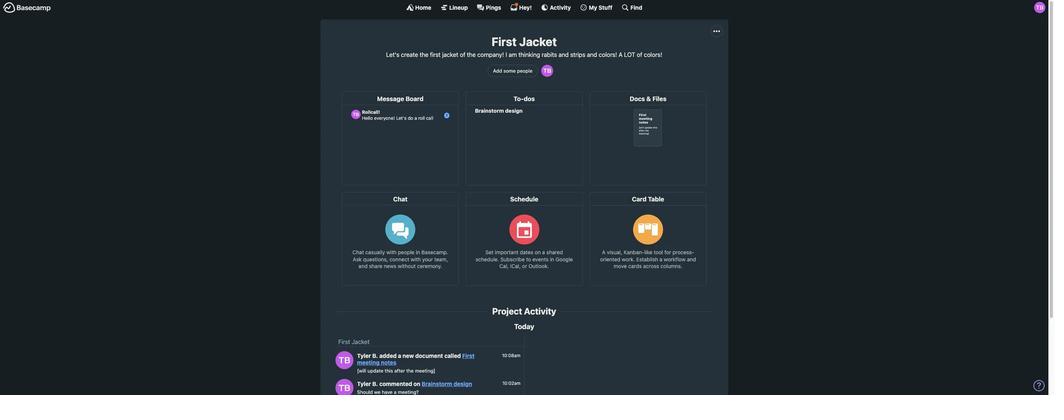 Task type: vqa. For each thing, say whether or not it's contained in the screenshot.
colors!
yes



Task type: describe. For each thing, give the bounding box(es) containing it.
the for [will
[[406, 368, 414, 374]]

project
[[492, 306, 522, 317]]

activity link
[[541, 4, 571, 11]]

a for have
[[394, 390, 397, 396]]

lineup link
[[440, 4, 468, 11]]

add some people
[[493, 68, 533, 74]]

a
[[619, 52, 623, 58]]

2 horizontal spatial the
[[467, 52, 476, 58]]

document
[[415, 353, 443, 360]]

first for first jacket let's create the first jacket of the company! i am thinking rabits and strips and colors! a lot of colors!
[[492, 34, 517, 49]]

create
[[401, 52, 418, 58]]

jacket for first jacket
[[352, 339, 370, 346]]

meeting
[[357, 360, 380, 366]]

switch accounts image
[[3, 2, 51, 13]]

tyler for tyler b. commented on brainstorm design
[[357, 381, 371, 388]]

jacket for first jacket let's create the first jacket of the company! i am thinking rabits and strips and colors! a lot of colors!
[[519, 34, 557, 49]]

first for first meeting notes
[[462, 353, 475, 360]]

lot
[[624, 52, 635, 58]]

called
[[445, 353, 461, 360]]

first meeting notes link
[[357, 353, 475, 366]]

my stuff
[[589, 4, 613, 11]]

after
[[394, 368, 405, 374]]

today
[[514, 323, 534, 331]]

have
[[382, 390, 393, 396]]

this
[[385, 368, 393, 374]]

added
[[379, 353, 397, 360]]

lineup
[[449, 4, 468, 11]]

my stuff button
[[580, 4, 613, 11]]

pings button
[[477, 4, 501, 11]]

rabits
[[542, 52, 557, 58]]

find
[[631, 4, 642, 11]]

tyler for tyler b. added a new document called
[[357, 353, 371, 360]]

update
[[368, 368, 383, 374]]

meeting?
[[398, 390, 419, 396]]

am
[[509, 52, 517, 58]]

10:08am element
[[502, 353, 521, 359]]

people
[[517, 68, 533, 74]]

stuff
[[599, 4, 613, 11]]

brainstorm
[[422, 381, 452, 388]]

home
[[415, 4, 431, 11]]

2 colors! from the left
[[644, 52, 662, 58]]

thinking
[[519, 52, 540, 58]]

home link
[[406, 4, 431, 11]]

commented
[[379, 381, 412, 388]]

i
[[506, 52, 507, 58]]

b. for added
[[372, 353, 378, 360]]

b. for commented
[[372, 381, 378, 388]]

1 and from the left
[[559, 52, 569, 58]]

brainstorm design link
[[422, 381, 472, 388]]

1 colors! from the left
[[599, 52, 617, 58]]

we
[[374, 390, 381, 396]]



Task type: locate. For each thing, give the bounding box(es) containing it.
0 horizontal spatial colors!
[[599, 52, 617, 58]]

the for first
[[420, 52, 429, 58]]

the right after
[[406, 368, 414, 374]]

hey! button
[[510, 3, 532, 11]]

and left strips in the top right of the page
[[559, 52, 569, 58]]

first inside first jacket let's create the first jacket of the company! i am thinking rabits and strips and colors! a lot of colors!
[[492, 34, 517, 49]]

and
[[559, 52, 569, 58], [587, 52, 597, 58]]

0 vertical spatial a
[[398, 353, 401, 360]]

add
[[493, 68, 502, 74]]

1 vertical spatial tyler black image
[[541, 65, 553, 77]]

1 vertical spatial a
[[394, 390, 397, 396]]

2 horizontal spatial tyler black image
[[1034, 2, 1046, 13]]

pings
[[486, 4, 501, 11]]

a for added
[[398, 353, 401, 360]]

tyler black image
[[1034, 2, 1046, 13], [541, 65, 553, 77], [335, 379, 353, 396]]

0 horizontal spatial and
[[559, 52, 569, 58]]

1 vertical spatial activity
[[524, 306, 556, 317]]

a left new at the bottom left of page
[[398, 353, 401, 360]]

activity
[[550, 4, 571, 11], [524, 306, 556, 317]]

activity up today
[[524, 306, 556, 317]]

activity inside activity link
[[550, 4, 571, 11]]

colors! left a
[[599, 52, 617, 58]]

1 horizontal spatial jacket
[[519, 34, 557, 49]]

of right lot
[[637, 52, 642, 58]]

first inside first meeting notes
[[462, 353, 475, 360]]

of right jacket
[[460, 52, 466, 58]]

10:02am
[[502, 381, 521, 387]]

first jacket let's create the first jacket of the company! i am thinking rabits and strips and colors! a lot of colors!
[[386, 34, 662, 58]]

1 tyler from the top
[[357, 353, 371, 360]]

1 vertical spatial first
[[338, 339, 350, 346]]

1 horizontal spatial the
[[420, 52, 429, 58]]

0 vertical spatial activity
[[550, 4, 571, 11]]

b. left added
[[372, 353, 378, 360]]

first jacket
[[338, 339, 370, 346]]

jacket up thinking
[[519, 34, 557, 49]]

add some people link
[[488, 65, 538, 77]]

2 b. from the top
[[372, 381, 378, 388]]

company!
[[477, 52, 504, 58]]

meeting]
[[415, 368, 435, 374]]

2 and from the left
[[587, 52, 597, 58]]

jacket up meeting at the bottom left of page
[[352, 339, 370, 346]]

0 horizontal spatial jacket
[[352, 339, 370, 346]]

jacket
[[519, 34, 557, 49], [352, 339, 370, 346]]

10:08am
[[502, 353, 521, 359]]

0 vertical spatial jacket
[[519, 34, 557, 49]]

tyler black image
[[335, 352, 353, 370]]

first up i
[[492, 34, 517, 49]]

new
[[403, 353, 414, 360]]

jacket inside first jacket let's create the first jacket of the company! i am thinking rabits and strips and colors! a lot of colors!
[[519, 34, 557, 49]]

should we have a meeting?
[[357, 390, 419, 396]]

1 vertical spatial b.
[[372, 381, 378, 388]]

[will
[[357, 368, 366, 374]]

tyler b. commented on brainstorm design
[[357, 381, 472, 388]]

10:02am element
[[502, 381, 521, 387]]

first jacket link
[[338, 339, 370, 346]]

0 vertical spatial first
[[492, 34, 517, 49]]

should
[[357, 390, 373, 396]]

2 of from the left
[[637, 52, 642, 58]]

tyler up the [will
[[357, 353, 371, 360]]

first
[[492, 34, 517, 49], [338, 339, 350, 346], [462, 353, 475, 360]]

[will update this after the meeting]
[[357, 368, 435, 374]]

main element
[[0, 0, 1049, 15]]

0 vertical spatial b.
[[372, 353, 378, 360]]

1 horizontal spatial tyler black image
[[541, 65, 553, 77]]

1 vertical spatial tyler
[[357, 381, 371, 388]]

0 horizontal spatial a
[[394, 390, 397, 396]]

2 vertical spatial tyler black image
[[335, 379, 353, 396]]

first meeting notes
[[357, 353, 475, 366]]

some
[[504, 68, 516, 74]]

notes
[[381, 360, 396, 366]]

jacket
[[442, 52, 458, 58]]

hey!
[[519, 4, 532, 11]]

a right have
[[394, 390, 397, 396]]

2 tyler from the top
[[357, 381, 371, 388]]

the left first
[[420, 52, 429, 58]]

1 horizontal spatial of
[[637, 52, 642, 58]]

0 horizontal spatial first
[[338, 339, 350, 346]]

2 vertical spatial first
[[462, 353, 475, 360]]

1 vertical spatial jacket
[[352, 339, 370, 346]]

project activity
[[492, 306, 556, 317]]

1 horizontal spatial and
[[587, 52, 597, 58]]

first right 'called'
[[462, 353, 475, 360]]

a
[[398, 353, 401, 360], [394, 390, 397, 396]]

on
[[414, 381, 420, 388]]

find button
[[622, 4, 642, 11]]

first up tyler black icon
[[338, 339, 350, 346]]

1 horizontal spatial colors!
[[644, 52, 662, 58]]

first for first jacket
[[338, 339, 350, 346]]

first
[[430, 52, 441, 58]]

my
[[589, 4, 597, 11]]

let's
[[386, 52, 400, 58]]

the
[[420, 52, 429, 58], [467, 52, 476, 58], [406, 368, 414, 374]]

of
[[460, 52, 466, 58], [637, 52, 642, 58]]

0 vertical spatial tyler
[[357, 353, 371, 360]]

tyler b. added a new document called
[[357, 353, 462, 360]]

0 vertical spatial tyler black image
[[1034, 2, 1046, 13]]

b.
[[372, 353, 378, 360], [372, 381, 378, 388]]

tyler
[[357, 353, 371, 360], [357, 381, 371, 388]]

design
[[454, 381, 472, 388]]

b. up we
[[372, 381, 378, 388]]

0 horizontal spatial tyler black image
[[335, 379, 353, 396]]

tyler up should
[[357, 381, 371, 388]]

2 horizontal spatial first
[[492, 34, 517, 49]]

1 horizontal spatial a
[[398, 353, 401, 360]]

1 b. from the top
[[372, 353, 378, 360]]

colors! right lot
[[644, 52, 662, 58]]

0 horizontal spatial the
[[406, 368, 414, 374]]

1 of from the left
[[460, 52, 466, 58]]

the left company!
[[467, 52, 476, 58]]

activity left my
[[550, 4, 571, 11]]

1 horizontal spatial first
[[462, 353, 475, 360]]

colors!
[[599, 52, 617, 58], [644, 52, 662, 58]]

and right strips in the top right of the page
[[587, 52, 597, 58]]

0 horizontal spatial of
[[460, 52, 466, 58]]

strips
[[570, 52, 586, 58]]



